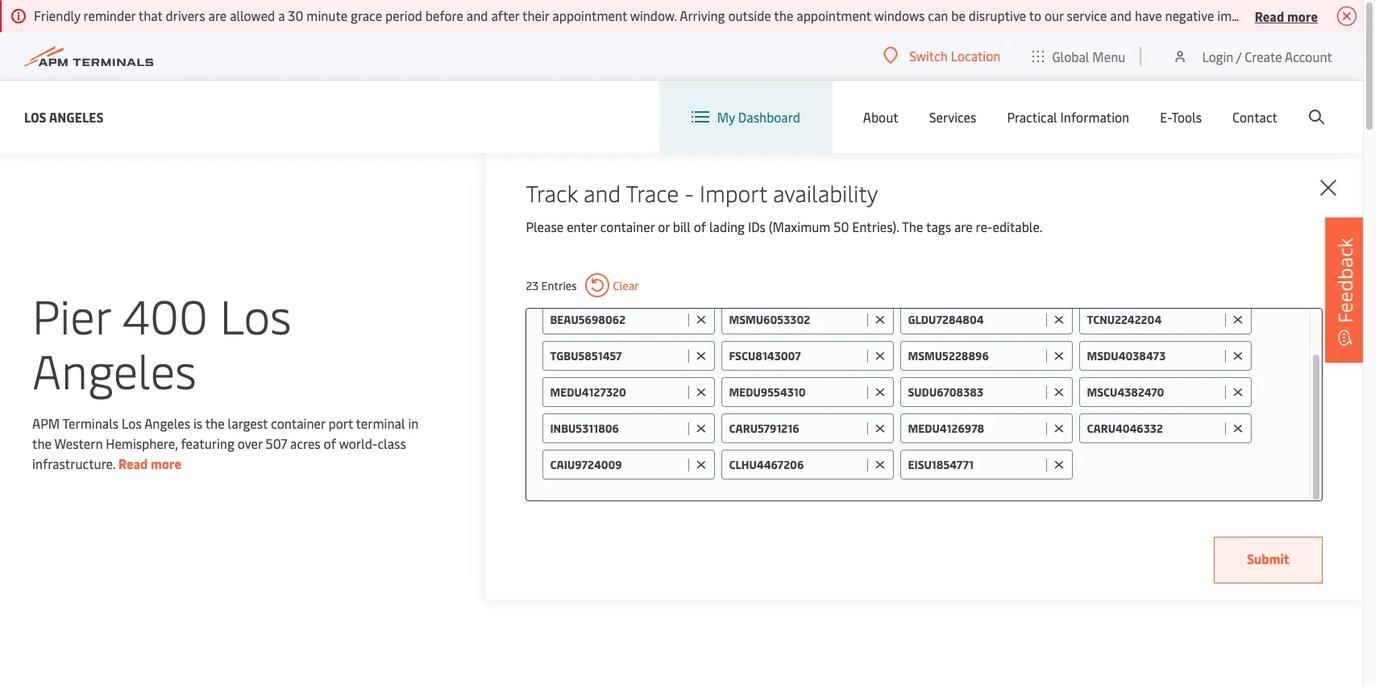 Task type: locate. For each thing, give the bounding box(es) containing it.
read more down hemisphere,
[[118, 454, 182, 472]]

read more button
[[1255, 6, 1318, 26]]

and
[[467, 6, 488, 24], [1111, 6, 1132, 24], [584, 177, 621, 208]]

1 vertical spatial read
[[118, 454, 148, 472]]

0 horizontal spatial the
[[32, 434, 52, 452]]

1 vertical spatial are
[[955, 218, 973, 235]]

e-
[[1161, 108, 1172, 126]]

2 horizontal spatial los
[[220, 283, 292, 346]]

1 vertical spatial angeles
[[32, 337, 197, 401]]

appointment left windows
[[797, 6, 872, 24]]

the
[[774, 6, 794, 24], [205, 414, 225, 432], [32, 434, 52, 452]]

angeles
[[49, 108, 104, 125], [32, 337, 197, 401], [144, 414, 190, 432]]

are
[[208, 6, 227, 24], [955, 218, 973, 235]]

and left have
[[1111, 6, 1132, 24]]

read more up login / create account
[[1255, 7, 1318, 25]]

pier 400 los angeles
[[32, 283, 292, 401]]

are left 'allowed'
[[208, 6, 227, 24]]

login
[[1203, 47, 1234, 65]]

1 vertical spatial read more
[[118, 454, 182, 472]]

menu
[[1093, 47, 1126, 65]]

angeles inside pier 400 los angeles
[[32, 337, 197, 401]]

1 horizontal spatial read more
[[1255, 7, 1318, 25]]

0 vertical spatial the
[[774, 6, 794, 24]]

0 vertical spatial container
[[601, 218, 655, 235]]

1 horizontal spatial more
[[1288, 7, 1318, 25]]

read up login / create account
[[1255, 7, 1285, 25]]

more
[[1288, 7, 1318, 25], [151, 454, 182, 472]]

more right on in the right top of the page
[[1288, 7, 1318, 25]]

my dashboard
[[718, 108, 801, 126]]

availability
[[773, 177, 878, 208]]

import
[[700, 177, 768, 208]]

angeles for terminals
[[144, 414, 190, 432]]

los inside apm terminals los angeles is the largest container port terminal in the western hemisphere, featuring over 507 acres of world-class infrastructure.
[[122, 414, 142, 432]]

1 vertical spatial more
[[151, 454, 182, 472]]

container
[[601, 218, 655, 235], [271, 414, 325, 432]]

1 vertical spatial container
[[271, 414, 325, 432]]

more down hemisphere,
[[151, 454, 182, 472]]

Entered ID text field
[[550, 312, 685, 327], [729, 312, 864, 327], [1087, 312, 1222, 327], [550, 348, 685, 364], [550, 385, 685, 400], [729, 385, 864, 400], [550, 421, 685, 436], [1087, 421, 1222, 436], [729, 457, 864, 473]]

about
[[863, 108, 899, 126]]

my
[[718, 108, 735, 126]]

switch location
[[910, 47, 1001, 65]]

read down hemisphere,
[[118, 454, 148, 472]]

hemisphere,
[[106, 434, 178, 452]]

to
[[1030, 6, 1042, 24]]

(maximum
[[769, 218, 831, 235]]

1 vertical spatial los
[[220, 283, 292, 346]]

angeles for 400
[[32, 337, 197, 401]]

2 vertical spatial the
[[32, 434, 52, 452]]

1 horizontal spatial drivers
[[1285, 6, 1324, 24]]

drivers
[[166, 6, 205, 24], [1285, 6, 1324, 24]]

drivers right the "that" at the left of the page
[[166, 6, 205, 24]]

who
[[1327, 6, 1352, 24]]

1 horizontal spatial appointment
[[797, 6, 872, 24]]

los angeles link
[[24, 107, 104, 127]]

window.
[[630, 6, 677, 24]]

los inside pier 400 los angeles
[[220, 283, 292, 346]]

drivers right on in the right top of the page
[[1285, 6, 1324, 24]]

appointment right their
[[553, 6, 627, 24]]

1 vertical spatial the
[[205, 414, 225, 432]]

please enter container or bill of lading ids (maximum 50 entries). the tags are re-editable.
[[526, 218, 1043, 235]]

read more for read more link
[[118, 454, 182, 472]]

port
[[329, 414, 353, 432]]

1 horizontal spatial container
[[601, 218, 655, 235]]

0 horizontal spatial read more
[[118, 454, 182, 472]]

about button
[[863, 81, 899, 153]]

the right outside
[[774, 6, 794, 24]]

1 horizontal spatial read
[[1255, 7, 1285, 25]]

0 horizontal spatial drivers
[[166, 6, 205, 24]]

on
[[1267, 6, 1282, 24]]

bill
[[673, 218, 691, 235]]

class
[[378, 434, 406, 452]]

0 horizontal spatial of
[[324, 434, 336, 452]]

1 horizontal spatial are
[[955, 218, 973, 235]]

tools
[[1172, 108, 1202, 126]]

0 vertical spatial read
[[1255, 7, 1285, 25]]

the down apm
[[32, 434, 52, 452]]

1 horizontal spatial los
[[122, 414, 142, 432]]

2 vertical spatial angeles
[[144, 414, 190, 432]]

and left after
[[467, 6, 488, 24]]

track and trace - import availability
[[526, 177, 878, 208]]

read inside button
[[1255, 7, 1285, 25]]

1 horizontal spatial of
[[694, 218, 706, 235]]

e-tools
[[1161, 108, 1202, 126]]

my dashboard button
[[692, 81, 801, 153]]

global
[[1053, 47, 1090, 65]]

50
[[834, 218, 849, 235]]

more inside read more button
[[1288, 7, 1318, 25]]

0 horizontal spatial appointment
[[553, 6, 627, 24]]

1 drivers from the left
[[166, 6, 205, 24]]

2 vertical spatial los
[[122, 414, 142, 432]]

0 vertical spatial read more
[[1255, 7, 1318, 25]]

feedback button
[[1326, 218, 1366, 363]]

la secondary image
[[78, 410, 360, 652]]

and up enter
[[584, 177, 621, 208]]

0 horizontal spatial los
[[24, 108, 46, 125]]

los
[[24, 108, 46, 125], [220, 283, 292, 346], [122, 414, 142, 432]]

container up acres
[[271, 414, 325, 432]]

windows
[[875, 6, 925, 24]]

los for terminals
[[122, 414, 142, 432]]

global menu
[[1053, 47, 1126, 65]]

angeles inside apm terminals los angeles is the largest container port terminal in the western hemisphere, featuring over 507 acres of world-class infrastructure.
[[144, 414, 190, 432]]

of down port
[[324, 434, 336, 452]]

container left or
[[601, 218, 655, 235]]

login / create account
[[1203, 47, 1333, 65]]

read more for read more button
[[1255, 7, 1318, 25]]

are left 're-'
[[955, 218, 973, 235]]

1 appointment from the left
[[553, 6, 627, 24]]

read
[[1255, 7, 1285, 25], [118, 454, 148, 472]]

is
[[193, 414, 203, 432]]

1 vertical spatial of
[[324, 434, 336, 452]]

of right the bill
[[694, 218, 706, 235]]

the right is
[[205, 414, 225, 432]]

2 drivers from the left
[[1285, 6, 1324, 24]]

arriving
[[680, 6, 725, 24]]

have
[[1135, 6, 1162, 24]]

practical information
[[1007, 108, 1130, 126]]

of
[[694, 218, 706, 235], [324, 434, 336, 452]]

0 horizontal spatial read
[[118, 454, 148, 472]]

outside
[[728, 6, 772, 24]]

appointment
[[553, 6, 627, 24], [797, 6, 872, 24]]

0 horizontal spatial more
[[151, 454, 182, 472]]

submit
[[1247, 550, 1290, 568]]

reminder
[[84, 6, 136, 24]]

los for 400
[[220, 283, 292, 346]]

Entered ID text field
[[908, 312, 1043, 327], [729, 348, 864, 364], [908, 348, 1043, 364], [1087, 348, 1222, 364], [908, 385, 1043, 400], [1087, 385, 1222, 400], [729, 421, 864, 436], [908, 421, 1043, 436], [550, 457, 685, 473], [908, 457, 1043, 473]]

0 vertical spatial los
[[24, 108, 46, 125]]

0 horizontal spatial container
[[271, 414, 325, 432]]

23
[[526, 278, 539, 293]]

enter
[[567, 218, 597, 235]]

western
[[54, 434, 103, 452]]

0 vertical spatial more
[[1288, 7, 1318, 25]]

editable.
[[993, 218, 1043, 235]]

read more
[[1255, 7, 1318, 25], [118, 454, 182, 472]]

0 horizontal spatial are
[[208, 6, 227, 24]]



Task type: vqa. For each thing, say whether or not it's contained in the screenshot.
right more
yes



Task type: describe. For each thing, give the bounding box(es) containing it.
that
[[138, 6, 163, 24]]

terminals
[[62, 414, 119, 432]]

dashboard
[[738, 108, 801, 126]]

read for read more button
[[1255, 7, 1285, 25]]

2 horizontal spatial the
[[774, 6, 794, 24]]

clear
[[613, 278, 639, 293]]

a
[[278, 6, 285, 24]]

the
[[902, 218, 924, 235]]

featuring
[[181, 434, 235, 452]]

create
[[1245, 47, 1283, 65]]

arriv
[[1355, 6, 1376, 24]]

practical information button
[[1007, 81, 1130, 153]]

400
[[122, 283, 208, 346]]

friendly reminder that drivers are allowed a 30 minute grace period before and after their appointment window. arriving outside the appointment windows can be disruptive to our service and have negative impacts on drivers who arriv
[[34, 6, 1376, 24]]

ids
[[748, 218, 766, 235]]

container inside apm terminals los angeles is the largest container port terminal in the western hemisphere, featuring over 507 acres of world-class infrastructure.
[[271, 414, 325, 432]]

2 horizontal spatial and
[[1111, 6, 1132, 24]]

/
[[1237, 47, 1242, 65]]

track
[[526, 177, 578, 208]]

or
[[658, 218, 670, 235]]

tags
[[927, 218, 952, 235]]

2 appointment from the left
[[797, 6, 872, 24]]

apm
[[32, 414, 60, 432]]

los angeles
[[24, 108, 104, 125]]

of inside apm terminals los angeles is the largest container port terminal in the western hemisphere, featuring over 507 acres of world-class infrastructure.
[[324, 434, 336, 452]]

contact
[[1233, 108, 1278, 126]]

switch location button
[[884, 47, 1001, 65]]

service
[[1067, 6, 1108, 24]]

can
[[928, 6, 949, 24]]

negative
[[1166, 6, 1215, 24]]

world-
[[339, 434, 378, 452]]

impacts
[[1218, 6, 1264, 24]]

read for read more link
[[118, 454, 148, 472]]

before
[[426, 6, 464, 24]]

acres
[[290, 434, 321, 452]]

their
[[523, 6, 549, 24]]

pier
[[32, 283, 111, 346]]

1 horizontal spatial and
[[584, 177, 621, 208]]

0 horizontal spatial and
[[467, 6, 488, 24]]

disruptive
[[969, 6, 1027, 24]]

global menu button
[[1017, 32, 1142, 80]]

re-
[[976, 218, 993, 235]]

information
[[1061, 108, 1130, 126]]

services
[[930, 108, 977, 126]]

feedback
[[1332, 238, 1359, 323]]

largest
[[228, 414, 268, 432]]

after
[[491, 6, 520, 24]]

friendly
[[34, 6, 80, 24]]

entries
[[542, 278, 577, 293]]

0 vertical spatial are
[[208, 6, 227, 24]]

practical
[[1007, 108, 1058, 126]]

please
[[526, 218, 564, 235]]

more for read more link
[[151, 454, 182, 472]]

location
[[951, 47, 1001, 65]]

services button
[[930, 81, 977, 153]]

0 vertical spatial angeles
[[49, 108, 104, 125]]

minute
[[307, 6, 348, 24]]

1 horizontal spatial the
[[205, 414, 225, 432]]

read more link
[[118, 454, 182, 472]]

entries).
[[853, 218, 900, 235]]

30
[[288, 6, 304, 24]]

e-tools button
[[1161, 81, 1202, 153]]

apm terminals los angeles is the largest container port terminal in the western hemisphere, featuring over 507 acres of world-class infrastructure.
[[32, 414, 419, 472]]

be
[[952, 6, 966, 24]]

login / create account link
[[1173, 32, 1333, 80]]

infrastructure.
[[32, 454, 115, 472]]

submit button
[[1214, 537, 1323, 584]]

Type or paste your IDs here text field
[[1080, 450, 1294, 479]]

over
[[238, 434, 263, 452]]

period
[[385, 6, 422, 24]]

-
[[685, 177, 694, 208]]

more for read more button
[[1288, 7, 1318, 25]]

trace
[[626, 177, 679, 208]]

close alert image
[[1338, 6, 1357, 26]]

contact button
[[1233, 81, 1278, 153]]

clear button
[[585, 273, 639, 298]]

507
[[266, 434, 287, 452]]

0 vertical spatial of
[[694, 218, 706, 235]]

23 entries
[[526, 278, 577, 293]]

our
[[1045, 6, 1064, 24]]

account
[[1285, 47, 1333, 65]]

allowed
[[230, 6, 275, 24]]

grace
[[351, 6, 382, 24]]

switch
[[910, 47, 948, 65]]



